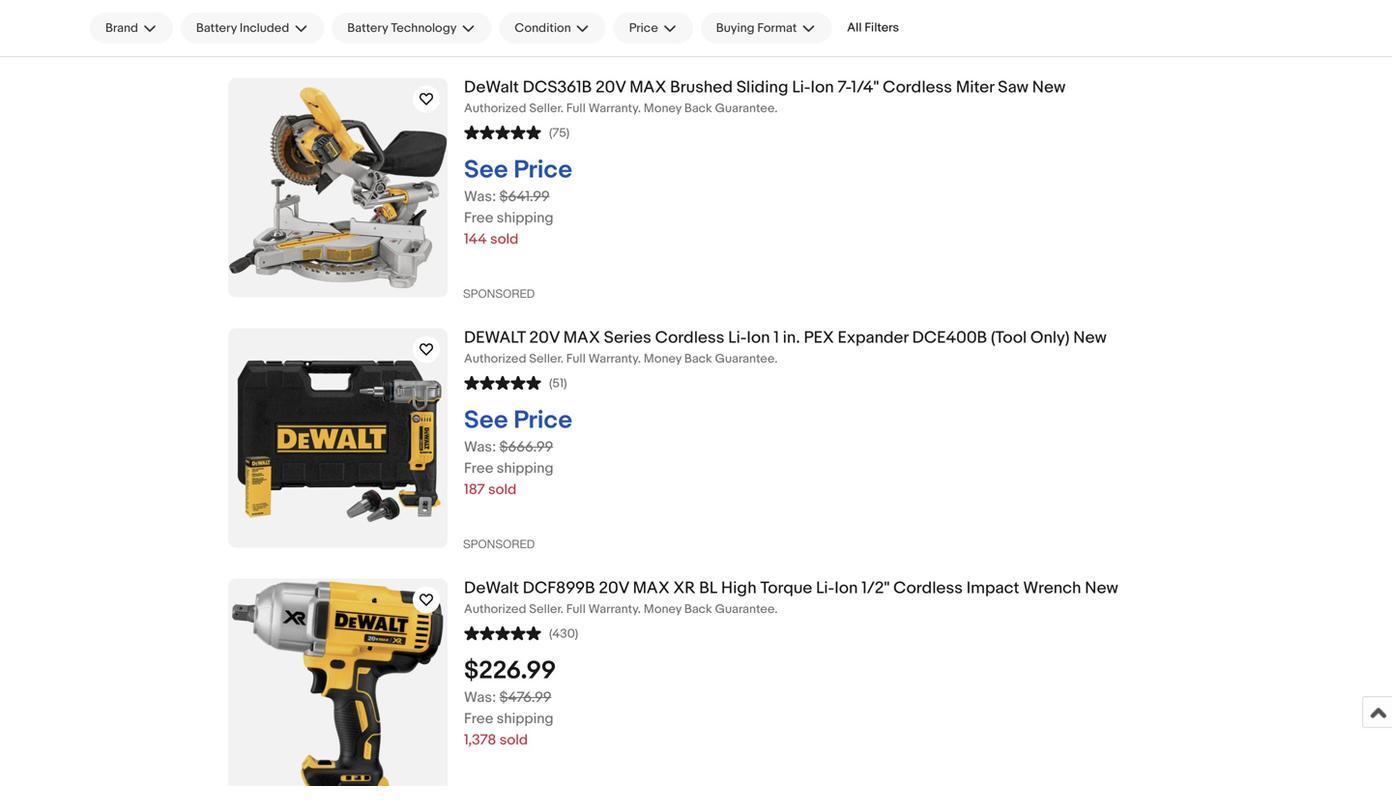 Task type: vqa. For each thing, say whether or not it's contained in the screenshot.
Size
no



Task type: describe. For each thing, give the bounding box(es) containing it.
20v inside dewalt 20v max series cordless li-ion 1 in. pex expander dce400b (tool only) new authorized seller. full warranty. money back guarantee.
[[530, 328, 560, 348]]

guarantee. inside dewalt dcs361b 20v max brushed sliding li-ion 7-1/4" cordless miter saw new authorized seller. full warranty. money back guarantee.
[[715, 101, 778, 116]]

free for dewalt 20v max series cordless li-ion 1 in. pex expander dce400b (tool only) new
[[464, 460, 494, 477]]

new for $226.99
[[1085, 578, 1119, 599]]

shipping inside $226.99 was: $476.99 free shipping 1,378 sold
[[497, 710, 554, 728]]

dewalt
[[464, 328, 526, 348]]

full for $226.99
[[567, 602, 586, 617]]

was: inside $226.99 was: $476.99 free shipping 1,378 sold
[[464, 689, 496, 706]]

warranty. for see
[[589, 351, 641, 366]]

battery for battery included
[[196, 21, 237, 36]]

dewalt dcs361b 20v max brushed sliding li-ion 7-1/4" cordless miter saw new link
[[464, 77, 1377, 98]]

144
[[464, 231, 487, 248]]

new inside dewalt dcs361b 20v max brushed sliding li-ion 7-1/4" cordless miter saw new authorized seller. full warranty. money back guarantee.
[[1033, 77, 1066, 98]]

authorized for see
[[464, 351, 527, 366]]

high
[[722, 578, 757, 599]]

brand button
[[90, 13, 173, 44]]

battery included button
[[181, 13, 324, 44]]

(51) link
[[464, 374, 567, 391]]

max for $226.99
[[633, 578, 670, 599]]

battery technology button
[[332, 13, 492, 44]]

dewalt for see
[[464, 77, 519, 98]]

ion inside dewalt dcs361b 20v max brushed sliding li-ion 7-1/4" cordless miter saw new authorized seller. full warranty. money back guarantee.
[[811, 77, 834, 98]]

battery included
[[196, 21, 289, 36]]

187
[[464, 481, 485, 498]]

buying format
[[716, 21, 797, 36]]

1/2"
[[862, 578, 890, 599]]

(75) link
[[464, 123, 570, 141]]

5 out of 5 stars image for 20v
[[464, 374, 542, 391]]

shipping for dcs361b
[[497, 209, 554, 227]]

wrench
[[1024, 578, 1082, 599]]

5 out of 5 stars image for dcs361b
[[464, 123, 542, 141]]

see price link for dewalt
[[464, 406, 573, 436]]

ion inside dewalt dcf899b 20v max xr bl high torque li-ion 1/2" cordless impact wrench new authorized seller. full warranty. money back guarantee.
[[835, 578, 858, 599]]

authorized inside dewalt dcs361b 20v max brushed sliding li-ion 7-1/4" cordless miter saw new authorized seller. full warranty. money back guarantee.
[[464, 101, 527, 116]]

free inside $226.99 was: $476.99 free shipping 1,378 sold
[[464, 710, 494, 728]]

$226.99 was: $476.99 free shipping 1,378 sold
[[464, 656, 556, 749]]

only)
[[1031, 328, 1070, 348]]

see for dewalt 20v max series cordless li-ion 1 in. pex expander dce400b (tool only) new
[[464, 406, 508, 436]]

li- inside dewalt dcs361b 20v max brushed sliding li-ion 7-1/4" cordless miter saw new authorized seller. full warranty. money back guarantee.
[[792, 77, 811, 98]]

(430) link
[[464, 624, 579, 642]]

sliding
[[737, 77, 789, 98]]

all filters button
[[840, 13, 907, 43]]

new for see
[[1074, 328, 1107, 348]]

dewalt dcs361b 20v max brushed sliding li-ion 7-1/4" cordless miter saw new authorized seller. full warranty. money back guarantee.
[[464, 77, 1066, 116]]

seller. for see
[[529, 351, 564, 366]]

20v for see
[[596, 77, 626, 98]]

xr
[[674, 578, 696, 599]]

Authorized Seller. Full Warranty. Money Back Guarantee. text field
[[464, 351, 1377, 367]]

price for max
[[514, 406, 573, 436]]

cordless inside dewalt 20v max series cordless li-ion 1 in. pex expander dce400b (tool only) new authorized seller. full warranty. money back guarantee.
[[655, 328, 725, 348]]

back for $226.99
[[685, 602, 713, 617]]

money for $226.99
[[644, 602, 682, 617]]

dewalt dcf899b 20v max xr bl high torque li-ion 1/2" cordless impact wrench new image
[[228, 579, 448, 786]]

sold for dewalt
[[488, 481, 517, 498]]

$226.99
[[464, 656, 556, 686]]

bl
[[700, 578, 718, 599]]

full for see
[[567, 351, 586, 366]]

shipping for 20v
[[497, 460, 554, 477]]

see price was: $666.99 free shipping 187 sold
[[464, 406, 573, 498]]

(75)
[[549, 126, 570, 141]]

dewalt 20v max series cordless li-ion 1 in. pex expander dce400b (tool only) new authorized seller. full warranty. money back guarantee.
[[464, 328, 1107, 366]]

battery technology
[[348, 21, 457, 36]]

ion inside dewalt 20v max series cordless li-ion 1 in. pex expander dce400b (tool only) new authorized seller. full warranty. money back guarantee.
[[747, 328, 770, 348]]

miter
[[956, 77, 995, 98]]

back for see
[[685, 351, 713, 366]]

money for see
[[644, 351, 682, 366]]

brushed
[[670, 77, 733, 98]]

condition
[[515, 21, 571, 36]]

dewalt 20v max series cordless li-ion 1 in. pex expander dce400b (tool only) new image
[[228, 328, 448, 548]]

series
[[604, 328, 652, 348]]

authorized seller. full warranty. money back guarantee. text field for see
[[464, 101, 1377, 116]]

dce400b
[[913, 328, 988, 348]]

seller. inside dewalt dcs361b 20v max brushed sliding li-ion 7-1/4" cordless miter saw new authorized seller. full warranty. money back guarantee.
[[529, 101, 564, 116]]

guarantee. for see
[[715, 351, 778, 366]]

dewalt dcf899b 20v max xr bl high torque li-ion 1/2" cordless impact wrench new authorized seller. full warranty. money back guarantee.
[[464, 578, 1119, 617]]

was: for dewalt
[[464, 188, 496, 205]]

price inside dropdown button
[[629, 21, 658, 36]]

free for dewalt dcs361b 20v max brushed sliding li-ion 7-1/4" cordless miter saw new
[[464, 209, 494, 227]]



Task type: locate. For each thing, give the bounding box(es) containing it.
was: for dewalt
[[464, 438, 496, 456]]

$476.99
[[500, 689, 552, 706]]

free inside the see price was: $641.99 free shipping 144 sold
[[464, 209, 494, 227]]

back inside dewalt 20v max series cordless li-ion 1 in. pex expander dce400b (tool only) new authorized seller. full warranty. money back guarantee.
[[685, 351, 713, 366]]

max left xr on the left bottom of page
[[633, 578, 670, 599]]

li- left the 1
[[729, 328, 747, 348]]

2 warranty. from the top
[[589, 351, 641, 366]]

0 horizontal spatial li-
[[729, 328, 747, 348]]

2 dewalt from the top
[[464, 578, 519, 599]]

see
[[464, 155, 508, 185], [464, 406, 508, 436]]

cordless inside dewalt dcs361b 20v max brushed sliding li-ion 7-1/4" cordless miter saw new authorized seller. full warranty. money back guarantee.
[[883, 77, 953, 98]]

ion left the 1
[[747, 328, 770, 348]]

1 was: from the top
[[464, 188, 496, 205]]

Authorized Seller. Full Warranty. Money Back Guarantee. text field
[[464, 101, 1377, 116], [464, 602, 1377, 617]]

guarantee.
[[715, 101, 778, 116], [715, 351, 778, 366], [715, 602, 778, 617]]

3 money from the top
[[644, 602, 682, 617]]

warranty. down dcf899b
[[589, 602, 641, 617]]

20v right dcf899b
[[599, 578, 629, 599]]

dewalt inside dewalt dcf899b 20v max xr bl high torque li-ion 1/2" cordless impact wrench new authorized seller. full warranty. money back guarantee.
[[464, 578, 519, 599]]

0 vertical spatial shipping
[[497, 209, 554, 227]]

was:
[[464, 188, 496, 205], [464, 438, 496, 456], [464, 689, 496, 706]]

dewalt for $226.99
[[464, 578, 519, 599]]

buying format button
[[701, 13, 832, 44]]

$641.99
[[500, 188, 550, 205]]

guarantee. for $226.99
[[715, 602, 778, 617]]

1 seller. from the top
[[529, 101, 564, 116]]

0 vertical spatial li-
[[792, 77, 811, 98]]

2 authorized seller. full warranty. money back guarantee. text field from the top
[[464, 602, 1377, 617]]

full down dcs361b
[[567, 101, 586, 116]]

dewalt inside dewalt dcs361b 20v max brushed sliding li-ion 7-1/4" cordless miter saw new authorized seller. full warranty. money back guarantee.
[[464, 77, 519, 98]]

0 vertical spatial 20v
[[596, 77, 626, 98]]

seller.
[[529, 101, 564, 116], [529, 351, 564, 366], [529, 602, 564, 617]]

in.
[[783, 328, 800, 348]]

0 vertical spatial full
[[567, 101, 586, 116]]

2 vertical spatial was:
[[464, 689, 496, 706]]

li- inside dewalt 20v max series cordless li-ion 1 in. pex expander dce400b (tool only) new authorized seller. full warranty. money back guarantee.
[[729, 328, 747, 348]]

0 vertical spatial new
[[1033, 77, 1066, 98]]

2 5 out of 5 stars image from the top
[[464, 374, 542, 391]]

0 vertical spatial was:
[[464, 188, 496, 205]]

warranty.
[[589, 101, 641, 116], [589, 351, 641, 366], [589, 602, 641, 617]]

$666.99
[[500, 438, 553, 456]]

1 vertical spatial full
[[567, 351, 586, 366]]

authorized for $226.99
[[464, 602, 527, 617]]

warranty. inside dewalt dcf899b 20v max xr bl high torque li-ion 1/2" cordless impact wrench new authorized seller. full warranty. money back guarantee.
[[589, 602, 641, 617]]

price inside "see price was: $666.99 free shipping 187 sold"
[[514, 406, 573, 436]]

cordless inside dewalt dcf899b 20v max xr bl high torque li-ion 1/2" cordless impact wrench new authorized seller. full warranty. money back guarantee.
[[894, 578, 963, 599]]

3 back from the top
[[685, 602, 713, 617]]

2 vertical spatial price
[[514, 406, 573, 436]]

money inside dewalt 20v max series cordless li-ion 1 in. pex expander dce400b (tool only) new authorized seller. full warranty. money back guarantee.
[[644, 351, 682, 366]]

3 full from the top
[[567, 602, 586, 617]]

was: up 187
[[464, 438, 496, 456]]

3 authorized from the top
[[464, 602, 527, 617]]

1 vertical spatial guarantee.
[[715, 351, 778, 366]]

battery for battery technology
[[348, 21, 388, 36]]

1 authorized from the top
[[464, 101, 527, 116]]

dewalt 20v max series cordless li-ion 1 in. pex expander dce400b (tool only) new link
[[464, 328, 1377, 349]]

ion left 1/2"
[[835, 578, 858, 599]]

shipping down $666.99
[[497, 460, 554, 477]]

buying
[[716, 21, 755, 36]]

0 horizontal spatial battery
[[196, 21, 237, 36]]

1 vertical spatial see price link
[[464, 406, 573, 436]]

li- right torque
[[816, 578, 835, 599]]

3 shipping from the top
[[497, 710, 554, 728]]

1 vertical spatial cordless
[[655, 328, 725, 348]]

max left series
[[564, 328, 600, 348]]

ion
[[811, 77, 834, 98], [747, 328, 770, 348], [835, 578, 858, 599]]

shipping
[[497, 209, 554, 227], [497, 460, 554, 477], [497, 710, 554, 728]]

2 vertical spatial 20v
[[599, 578, 629, 599]]

sponsored for dewalt
[[463, 537, 535, 551]]

3 was: from the top
[[464, 689, 496, 706]]

2 sponsored from the top
[[463, 537, 535, 551]]

2 vertical spatial free
[[464, 710, 494, 728]]

see up the $641.99
[[464, 155, 508, 185]]

0 vertical spatial sponsored
[[463, 287, 535, 300]]

1 vertical spatial back
[[685, 351, 713, 366]]

authorized seller. full warranty. money back guarantee. text field down dewalt dcf899b 20v max xr bl high torque li-ion 1/2" cordless impact wrench new link
[[464, 602, 1377, 617]]

2 vertical spatial li-
[[816, 578, 835, 599]]

money down xr on the left bottom of page
[[644, 602, 682, 617]]

dewalt up (430) link
[[464, 578, 519, 599]]

sold inside the see price was: $641.99 free shipping 144 sold
[[490, 231, 519, 248]]

1 vertical spatial new
[[1074, 328, 1107, 348]]

1,378
[[464, 732, 497, 749]]

1/4"
[[852, 77, 880, 98]]

2 shipping from the top
[[497, 460, 554, 477]]

1 vertical spatial see
[[464, 406, 508, 436]]

see inside the see price was: $641.99 free shipping 144 sold
[[464, 155, 508, 185]]

full down dcf899b
[[567, 602, 586, 617]]

dewalt dcs361b 20v max brushed sliding li-ion 7-1/4" cordless miter saw new image
[[228, 78, 448, 297]]

impact
[[967, 578, 1020, 599]]

0 vertical spatial cordless
[[883, 77, 953, 98]]

1 guarantee. from the top
[[715, 101, 778, 116]]

saw
[[998, 77, 1029, 98]]

1 vertical spatial shipping
[[497, 460, 554, 477]]

2 vertical spatial guarantee.
[[715, 602, 778, 617]]

1 vertical spatial 20v
[[530, 328, 560, 348]]

guarantee. down high
[[715, 602, 778, 617]]

free inside "see price was: $666.99 free shipping 187 sold"
[[464, 460, 494, 477]]

authorized down dewalt
[[464, 351, 527, 366]]

full
[[567, 101, 586, 116], [567, 351, 586, 366], [567, 602, 586, 617]]

max inside dewalt 20v max series cordless li-ion 1 in. pex expander dce400b (tool only) new authorized seller. full warranty. money back guarantee.
[[564, 328, 600, 348]]

2 see from the top
[[464, 406, 508, 436]]

3 free from the top
[[464, 710, 494, 728]]

1 dewalt from the top
[[464, 77, 519, 98]]

0 vertical spatial dewalt
[[464, 77, 519, 98]]

warranty. down dcs361b
[[589, 101, 641, 116]]

2 money from the top
[[644, 351, 682, 366]]

price right condition dropdown button
[[629, 21, 658, 36]]

1 vertical spatial dewalt
[[464, 578, 519, 599]]

sold right 144
[[490, 231, 519, 248]]

authorized inside dewalt dcf899b 20v max xr bl high torque li-ion 1/2" cordless impact wrench new authorized seller. full warranty. money back guarantee.
[[464, 602, 527, 617]]

20v inside dewalt dcf899b 20v max xr bl high torque li-ion 1/2" cordless impact wrench new authorized seller. full warranty. money back guarantee.
[[599, 578, 629, 599]]

2 vertical spatial authorized
[[464, 602, 527, 617]]

battery left the technology
[[348, 21, 388, 36]]

see inside "see price was: $666.99 free shipping 187 sold"
[[464, 406, 508, 436]]

(tool
[[991, 328, 1027, 348]]

0 vertical spatial max
[[630, 77, 667, 98]]

cordless right 1/4"
[[883, 77, 953, 98]]

new inside dewalt 20v max series cordless li-ion 1 in. pex expander dce400b (tool only) new authorized seller. full warranty. money back guarantee.
[[1074, 328, 1107, 348]]

20v for $226.99
[[599, 578, 629, 599]]

1 vertical spatial sponsored
[[463, 537, 535, 551]]

1 vertical spatial seller.
[[529, 351, 564, 366]]

torque
[[761, 578, 813, 599]]

5 out of 5 stars image for dcf899b
[[464, 624, 542, 642]]

warranty. for $226.99
[[589, 602, 641, 617]]

2 vertical spatial shipping
[[497, 710, 554, 728]]

20v up the (51)
[[530, 328, 560, 348]]

(51)
[[549, 376, 567, 391]]

see for dewalt dcs361b 20v max brushed sliding li-ion 7-1/4" cordless miter saw new
[[464, 155, 508, 185]]

money down series
[[644, 351, 682, 366]]

shipping down the $641.99
[[497, 209, 554, 227]]

money
[[644, 101, 682, 116], [644, 351, 682, 366], [644, 602, 682, 617]]

sold right 187
[[488, 481, 517, 498]]

1 vertical spatial warranty.
[[589, 351, 641, 366]]

brand
[[105, 21, 138, 36]]

money inside dewalt dcs361b 20v max brushed sliding li-ion 7-1/4" cordless miter saw new authorized seller. full warranty. money back guarantee.
[[644, 101, 682, 116]]

max inside dewalt dcf899b 20v max xr bl high torque li-ion 1/2" cordless impact wrench new authorized seller. full warranty. money back guarantee.
[[633, 578, 670, 599]]

dcf899b
[[523, 578, 595, 599]]

seller. down dcf899b
[[529, 602, 564, 617]]

expander
[[838, 328, 909, 348]]

(430)
[[549, 627, 579, 642]]

2 vertical spatial full
[[567, 602, 586, 617]]

authorized up (75) "link"
[[464, 101, 527, 116]]

1 battery from the left
[[196, 21, 237, 36]]

format
[[758, 21, 797, 36]]

2 back from the top
[[685, 351, 713, 366]]

was: down the $226.99
[[464, 689, 496, 706]]

dewalt
[[464, 77, 519, 98], [464, 578, 519, 599]]

2 vertical spatial back
[[685, 602, 713, 617]]

see price link
[[464, 155, 573, 185], [464, 406, 573, 436]]

0 vertical spatial see price link
[[464, 155, 573, 185]]

1 free from the top
[[464, 209, 494, 227]]

0 vertical spatial guarantee.
[[715, 101, 778, 116]]

price inside the see price was: $641.99 free shipping 144 sold
[[514, 155, 573, 185]]

2 vertical spatial warranty.
[[589, 602, 641, 617]]

sold inside $226.99 was: $476.99 free shipping 1,378 sold
[[500, 732, 528, 749]]

free up 187
[[464, 460, 494, 477]]

sold
[[490, 231, 519, 248], [488, 481, 517, 498], [500, 732, 528, 749]]

2 vertical spatial new
[[1085, 578, 1119, 599]]

was: inside the see price was: $641.99 free shipping 144 sold
[[464, 188, 496, 205]]

dcs361b
[[523, 77, 592, 98]]

1 vertical spatial money
[[644, 351, 682, 366]]

back inside dewalt dcs361b 20v max brushed sliding li-ion 7-1/4" cordless miter saw new authorized seller. full warranty. money back guarantee.
[[685, 101, 713, 116]]

sponsored up dewalt
[[463, 287, 535, 300]]

technology
[[391, 21, 457, 36]]

3 seller. from the top
[[529, 602, 564, 617]]

seller. inside dewalt dcf899b 20v max xr bl high torque li-ion 1/2" cordless impact wrench new authorized seller. full warranty. money back guarantee.
[[529, 602, 564, 617]]

0 vertical spatial 5 out of 5 stars image
[[464, 123, 542, 141]]

new inside dewalt dcf899b 20v max xr bl high torque li-ion 1/2" cordless impact wrench new authorized seller. full warranty. money back guarantee.
[[1085, 578, 1119, 599]]

1 vertical spatial li-
[[729, 328, 747, 348]]

2 seller. from the top
[[529, 351, 564, 366]]

authorized
[[464, 101, 527, 116], [464, 351, 527, 366], [464, 602, 527, 617]]

5 out of 5 stars image down dewalt
[[464, 374, 542, 391]]

0 vertical spatial see
[[464, 155, 508, 185]]

2 guarantee. from the top
[[715, 351, 778, 366]]

price up the $641.99
[[514, 155, 573, 185]]

1 warranty. from the top
[[589, 101, 641, 116]]

see price link for dewalt
[[464, 155, 573, 185]]

2 vertical spatial 5 out of 5 stars image
[[464, 624, 542, 642]]

back inside dewalt dcf899b 20v max xr bl high torque li-ion 1/2" cordless impact wrench new authorized seller. full warranty. money back guarantee.
[[685, 602, 713, 617]]

seller. down dcs361b
[[529, 101, 564, 116]]

2 vertical spatial seller.
[[529, 602, 564, 617]]

sponsored for dewalt
[[463, 287, 535, 300]]

guarantee. inside dewalt dcf899b 20v max xr bl high torque li-ion 1/2" cordless impact wrench new authorized seller. full warranty. money back guarantee.
[[715, 602, 778, 617]]

1 money from the top
[[644, 101, 682, 116]]

price
[[629, 21, 658, 36], [514, 155, 573, 185], [514, 406, 573, 436]]

1 see from the top
[[464, 155, 508, 185]]

price up $666.99
[[514, 406, 573, 436]]

dewalt up (75) "link"
[[464, 77, 519, 98]]

max left brushed
[[630, 77, 667, 98]]

warranty. inside dewalt 20v max series cordless li-ion 1 in. pex expander dce400b (tool only) new authorized seller. full warranty. money back guarantee.
[[589, 351, 641, 366]]

2 vertical spatial sold
[[500, 732, 528, 749]]

full up the (51)
[[567, 351, 586, 366]]

guarantee. down the 1
[[715, 351, 778, 366]]

money down brushed
[[644, 101, 682, 116]]

seller. up the (51)
[[529, 351, 564, 366]]

price for 20v
[[514, 155, 573, 185]]

20v right dcs361b
[[596, 77, 626, 98]]

shipping down $476.99 on the left
[[497, 710, 554, 728]]

all
[[848, 20, 862, 35]]

1 vertical spatial free
[[464, 460, 494, 477]]

1 vertical spatial max
[[564, 328, 600, 348]]

20v
[[596, 77, 626, 98], [530, 328, 560, 348], [599, 578, 629, 599]]

5 out of 5 stars image up the $226.99
[[464, 624, 542, 642]]

1 shipping from the top
[[497, 209, 554, 227]]

2 was: from the top
[[464, 438, 496, 456]]

1 5 out of 5 stars image from the top
[[464, 123, 542, 141]]

condition button
[[499, 13, 606, 44]]

1 horizontal spatial ion
[[811, 77, 834, 98]]

2 vertical spatial ion
[[835, 578, 858, 599]]

2 see price link from the top
[[464, 406, 573, 436]]

li- inside dewalt dcf899b 20v max xr bl high torque li-ion 1/2" cordless impact wrench new authorized seller. full warranty. money back guarantee.
[[816, 578, 835, 599]]

guarantee. inside dewalt 20v max series cordless li-ion 1 in. pex expander dce400b (tool only) new authorized seller. full warranty. money back guarantee.
[[715, 351, 778, 366]]

seller. for $226.99
[[529, 602, 564, 617]]

1 vertical spatial authorized seller. full warranty. money back guarantee. text field
[[464, 602, 1377, 617]]

0 vertical spatial authorized
[[464, 101, 527, 116]]

2 free from the top
[[464, 460, 494, 477]]

3 guarantee. from the top
[[715, 602, 778, 617]]

max for see
[[630, 77, 667, 98]]

0 vertical spatial free
[[464, 209, 494, 227]]

1 vertical spatial price
[[514, 155, 573, 185]]

warranty. inside dewalt dcs361b 20v max brushed sliding li-ion 7-1/4" cordless miter saw new authorized seller. full warranty. money back guarantee.
[[589, 101, 641, 116]]

back
[[685, 101, 713, 116], [685, 351, 713, 366], [685, 602, 713, 617]]

see down (51) link at left top
[[464, 406, 508, 436]]

2 battery from the left
[[348, 21, 388, 36]]

2 horizontal spatial ion
[[835, 578, 858, 599]]

warranty. down series
[[589, 351, 641, 366]]

max inside dewalt dcs361b 20v max brushed sliding li-ion 7-1/4" cordless miter saw new authorized seller. full warranty. money back guarantee.
[[630, 77, 667, 98]]

li- right sliding
[[792, 77, 811, 98]]

cordless
[[883, 77, 953, 98], [655, 328, 725, 348], [894, 578, 963, 599]]

see price link up the $641.99
[[464, 155, 573, 185]]

1 see price link from the top
[[464, 155, 573, 185]]

1 horizontal spatial li-
[[792, 77, 811, 98]]

included
[[240, 21, 289, 36]]

see price was: $641.99 free shipping 144 sold
[[464, 155, 573, 248]]

price button
[[614, 13, 693, 44]]

shipping inside "see price was: $666.99 free shipping 187 sold"
[[497, 460, 554, 477]]

1 authorized seller. full warranty. money back guarantee. text field from the top
[[464, 101, 1377, 116]]

1 vertical spatial was:
[[464, 438, 496, 456]]

sold for dewalt
[[490, 231, 519, 248]]

2 authorized from the top
[[464, 351, 527, 366]]

5 out of 5 stars image left (75)
[[464, 123, 542, 141]]

full inside dewalt dcs361b 20v max brushed sliding li-ion 7-1/4" cordless miter saw new authorized seller. full warranty. money back guarantee.
[[567, 101, 586, 116]]

dewalt dcf899b 20v max xr bl high torque li-ion 1/2" cordless impact wrench new link
[[464, 578, 1377, 599]]

battery left included
[[196, 21, 237, 36]]

0 vertical spatial warranty.
[[589, 101, 641, 116]]

1 vertical spatial sold
[[488, 481, 517, 498]]

new right only)
[[1074, 328, 1107, 348]]

2 full from the top
[[567, 351, 586, 366]]

free up 144
[[464, 209, 494, 227]]

free
[[464, 209, 494, 227], [464, 460, 494, 477], [464, 710, 494, 728]]

0 vertical spatial sold
[[490, 231, 519, 248]]

1 vertical spatial ion
[[747, 328, 770, 348]]

0 vertical spatial seller.
[[529, 101, 564, 116]]

money inside dewalt dcf899b 20v max xr bl high torque li-ion 1/2" cordless impact wrench new authorized seller. full warranty. money back guarantee.
[[644, 602, 682, 617]]

0 horizontal spatial ion
[[747, 328, 770, 348]]

max
[[630, 77, 667, 98], [564, 328, 600, 348], [633, 578, 670, 599]]

ion left 7-
[[811, 77, 834, 98]]

cordless right series
[[655, 328, 725, 348]]

5 out of 5 stars image
[[464, 123, 542, 141], [464, 374, 542, 391], [464, 624, 542, 642]]

authorized inside dewalt 20v max series cordless li-ion 1 in. pex expander dce400b (tool only) new authorized seller. full warranty. money back guarantee.
[[464, 351, 527, 366]]

cordless right 1/2"
[[894, 578, 963, 599]]

0 vertical spatial back
[[685, 101, 713, 116]]

pex
[[804, 328, 834, 348]]

free up '1,378'
[[464, 710, 494, 728]]

authorized up (430) link
[[464, 602, 527, 617]]

full inside dewalt 20v max series cordless li-ion 1 in. pex expander dce400b (tool only) new authorized seller. full warranty. money back guarantee.
[[567, 351, 586, 366]]

2 vertical spatial max
[[633, 578, 670, 599]]

see price link up $666.99
[[464, 406, 573, 436]]

0 vertical spatial authorized seller. full warranty. money back guarantee. text field
[[464, 101, 1377, 116]]

1 back from the top
[[685, 101, 713, 116]]

1 horizontal spatial battery
[[348, 21, 388, 36]]

new
[[1033, 77, 1066, 98], [1074, 328, 1107, 348], [1085, 578, 1119, 599]]

3 5 out of 5 stars image from the top
[[464, 624, 542, 642]]

1 full from the top
[[567, 101, 586, 116]]

all filters
[[848, 20, 900, 35]]

1
[[774, 328, 779, 348]]

authorized seller. full warranty. money back guarantee. text field for $226.99
[[464, 602, 1377, 617]]

new right saw
[[1033, 77, 1066, 98]]

sold right '1,378'
[[500, 732, 528, 749]]

battery
[[196, 21, 237, 36], [348, 21, 388, 36]]

sponsored
[[463, 287, 535, 300], [463, 537, 535, 551]]

authorized seller. full warranty. money back guarantee. text field down dewalt dcs361b 20v max brushed sliding li-ion 7-1/4" cordless miter saw new link
[[464, 101, 1377, 116]]

2 vertical spatial money
[[644, 602, 682, 617]]

7-
[[838, 77, 852, 98]]

full inside dewalt dcf899b 20v max xr bl high torque li-ion 1/2" cordless impact wrench new authorized seller. full warranty. money back guarantee.
[[567, 602, 586, 617]]

was: up 144
[[464, 188, 496, 205]]

was: inside "see price was: $666.99 free shipping 187 sold"
[[464, 438, 496, 456]]

sponsored down 187
[[463, 537, 535, 551]]

1 sponsored from the top
[[463, 287, 535, 300]]

0 vertical spatial money
[[644, 101, 682, 116]]

0 vertical spatial price
[[629, 21, 658, 36]]

3 warranty. from the top
[[589, 602, 641, 617]]

2 horizontal spatial li-
[[816, 578, 835, 599]]

li-
[[792, 77, 811, 98], [729, 328, 747, 348], [816, 578, 835, 599]]

filters
[[865, 20, 900, 35]]

2 vertical spatial cordless
[[894, 578, 963, 599]]

shipping inside the see price was: $641.99 free shipping 144 sold
[[497, 209, 554, 227]]

20v inside dewalt dcs361b 20v max brushed sliding li-ion 7-1/4" cordless miter saw new authorized seller. full warranty. money back guarantee.
[[596, 77, 626, 98]]

sold inside "see price was: $666.99 free shipping 187 sold"
[[488, 481, 517, 498]]

1 vertical spatial 5 out of 5 stars image
[[464, 374, 542, 391]]

seller. inside dewalt 20v max series cordless li-ion 1 in. pex expander dce400b (tool only) new authorized seller. full warranty. money back guarantee.
[[529, 351, 564, 366]]

1 vertical spatial authorized
[[464, 351, 527, 366]]

guarantee. down sliding
[[715, 101, 778, 116]]

0 vertical spatial ion
[[811, 77, 834, 98]]

new right wrench
[[1085, 578, 1119, 599]]



